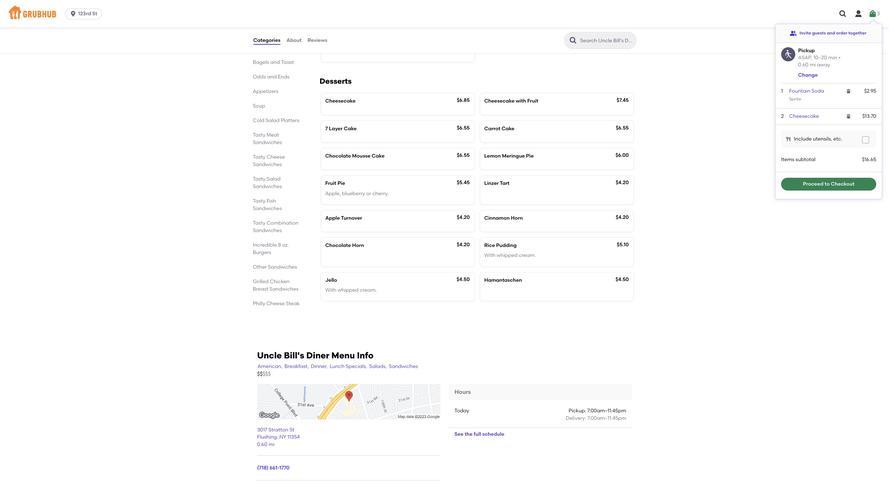 Task type: vqa. For each thing, say whether or not it's contained in the screenshot.
Toast's and
yes



Task type: locate. For each thing, give the bounding box(es) containing it.
1 7:00am–11:45pm from the top
[[587, 408, 626, 414]]

turnover
[[341, 215, 362, 221]]

1 horizontal spatial with whipped cream.
[[484, 253, 536, 259]]

0 vertical spatial soda
[[352, 18, 365, 24]]

tasty inside tasty meat sandwiches
[[253, 132, 265, 138]]

mi down flushing
[[269, 441, 275, 447]]

toast inside the from the griddle french toast
[[271, 30, 284, 36]]

0 vertical spatial horn
[[511, 215, 523, 221]]

1 vertical spatial with whipped cream.
[[325, 287, 377, 293]]

with whipped cream. for rice pudding
[[484, 253, 536, 259]]

people icon image
[[790, 30, 797, 37]]

pickup icon image
[[781, 47, 795, 61]]

fruit right the with
[[527, 98, 538, 104]]

with whipped cream. down pudding
[[484, 253, 536, 259]]

0 vertical spatial 0.60
[[798, 62, 809, 68]]

with whipped cream. down jello at the left
[[325, 287, 377, 293]]

away
[[817, 62, 830, 68]]

tasty inside tasty salad sandwiches
[[253, 176, 265, 182]]

0 vertical spatial with whipped cream.
[[484, 253, 536, 259]]

and left ends
[[267, 74, 277, 80]]

specials,
[[346, 363, 367, 369]]

0 horizontal spatial svg image
[[786, 136, 791, 142]]

0 vertical spatial toast
[[271, 30, 284, 36]]

chocolate left mousse
[[325, 153, 351, 159]]

1 horizontal spatial horn
[[511, 215, 523, 221]]

1 vertical spatial the
[[465, 431, 473, 437]]

salad inside tasty salad sandwiches
[[267, 176, 281, 182]]

1 horizontal spatial the
[[465, 431, 473, 437]]

toast down griddle
[[271, 30, 284, 36]]

$4.20 down $6.00
[[616, 180, 629, 186]]

•
[[839, 55, 841, 61]]

sandwiches up incredible
[[253, 227, 282, 233]]

combination
[[267, 220, 298, 226]]

linzer
[[484, 180, 499, 186]]

$16.65
[[862, 156, 876, 163]]

fountain soda
[[789, 88, 824, 94]]

svg image left 123rd
[[70, 10, 77, 17]]

tasty combination sandwiches
[[253, 220, 298, 233]]

cheesecake with fruit
[[484, 98, 538, 104]]

1 vertical spatial with
[[325, 287, 336, 293]]

ice
[[325, 18, 333, 24], [484, 18, 492, 24]]

1 horizontal spatial cream.
[[519, 253, 536, 259]]

0 horizontal spatial cream.
[[360, 287, 377, 293]]

salad for tasty
[[267, 176, 281, 182]]

0 vertical spatial cheese
[[267, 154, 285, 160]]

3 tasty from the top
[[253, 176, 265, 182]]

ice for ice cream soda
[[325, 18, 333, 24]]

ny
[[279, 434, 286, 440]]

0 horizontal spatial mi
[[269, 441, 275, 447]]

items
[[781, 156, 795, 163]]

tasty down tasty meat sandwiches in the top of the page
[[253, 154, 265, 160]]

1 horizontal spatial ice
[[484, 18, 492, 24]]

the left full
[[465, 431, 473, 437]]

salad right cold
[[266, 117, 280, 123]]

ice right +
[[484, 18, 492, 24]]

asap,
[[798, 55, 812, 61]]

grilled
[[253, 278, 269, 285]]

3017
[[257, 427, 267, 433]]

2 cream from the left
[[493, 18, 510, 24]]

0 horizontal spatial 0.60
[[257, 441, 267, 447]]

2 tasty from the top
[[253, 154, 265, 160]]

1 vertical spatial 0.60
[[257, 441, 267, 447]]

sandwiches inside grilled chicken breast sandwiches
[[270, 286, 299, 292]]

breakfast, button
[[284, 363, 309, 371]]

whipped for jello
[[338, 287, 359, 293]]

5 tasty from the top
[[253, 220, 265, 226]]

0 vertical spatial the
[[266, 23, 274, 29]]

bill's
[[284, 350, 304, 360]]

order
[[836, 31, 847, 36]]

1 vertical spatial pie
[[338, 180, 345, 186]]

svg image
[[854, 10, 863, 18], [869, 10, 877, 18], [786, 136, 791, 142]]

change button
[[798, 72, 818, 79]]

cake for 7 layer cake
[[344, 126, 357, 132]]

horn right cinnamon at top right
[[511, 215, 523, 221]]

123rd st
[[78, 11, 97, 17]]

$4.20 left cinnamon at top right
[[457, 214, 470, 220]]

cheesecake link
[[789, 113, 819, 119]]

invite
[[800, 31, 811, 36]]

cheese down tasty meat sandwiches in the top of the page
[[267, 154, 285, 160]]

with whipped cream.
[[484, 253, 536, 259], [325, 287, 377, 293]]

1 horizontal spatial with
[[484, 253, 495, 259]]

stratton
[[269, 427, 288, 433]]

the right from
[[266, 23, 274, 29]]

0 vertical spatial with
[[484, 253, 495, 259]]

$6.55 up $6.00
[[616, 125, 629, 131]]

cheese inside tasty cheese sandwiches
[[267, 154, 285, 160]]

reviews button
[[307, 28, 328, 53]]

1 horizontal spatial cake
[[372, 153, 385, 159]]

0.60 down flushing
[[257, 441, 267, 447]]

pickup: 7:00am–11:45pm delivery: 7:00am–11:45pm
[[566, 408, 626, 421]]

fruit up "apple,"
[[325, 180, 336, 186]]

st up 11354
[[290, 427, 294, 433]]

bagels
[[253, 59, 269, 65]]

pie up "apple,"
[[338, 180, 345, 186]]

svg image inside tooltip
[[786, 136, 791, 142]]

$4.20 for linzer tart
[[616, 180, 629, 186]]

cream
[[334, 18, 351, 24], [493, 18, 510, 24]]

soup
[[253, 103, 265, 109]]

cake right layer
[[344, 126, 357, 132]]

american, breakfast, dinner, lunch specials, salads, sandwiches
[[258, 363, 418, 369]]

lemon
[[484, 153, 501, 159]]

cake right mousse
[[372, 153, 385, 159]]

pickup
[[798, 48, 815, 54]]

and for toast
[[270, 59, 280, 65]]

cake for chocolate mousse cake
[[372, 153, 385, 159]]

0 horizontal spatial cream
[[334, 18, 351, 24]]

tasty left fish
[[253, 198, 265, 204]]

0 horizontal spatial cake
[[344, 126, 357, 132]]

tasty for tasty cheese sandwiches
[[253, 154, 265, 160]]

svg image inside "123rd st" button
[[70, 10, 77, 17]]

4 tasty from the top
[[253, 198, 265, 204]]

0 vertical spatial 7:00am–11:45pm
[[587, 408, 626, 414]]

oz.
[[282, 242, 289, 248]]

tasty
[[253, 132, 265, 138], [253, 154, 265, 160], [253, 176, 265, 182], [253, 198, 265, 204], [253, 220, 265, 226]]

cake
[[344, 126, 357, 132], [502, 126, 514, 132], [372, 153, 385, 159]]

2 $4.50 from the left
[[616, 276, 629, 282]]

0 horizontal spatial ice
[[325, 18, 333, 24]]

7:00am–11:45pm right delivery:
[[587, 415, 626, 421]]

$8.40
[[616, 17, 629, 23]]

fruit pie
[[325, 180, 345, 186]]

1 vertical spatial mi
[[269, 441, 275, 447]]

$6.55
[[457, 125, 470, 131], [616, 125, 629, 131], [457, 152, 470, 158]]

2 horizontal spatial svg image
[[869, 10, 877, 18]]

1 horizontal spatial 0.60
[[798, 62, 809, 68]]

cake right carrot
[[502, 126, 514, 132]]

sundae
[[511, 18, 530, 24]]

svg image inside 3 button
[[869, 10, 877, 18]]

tasty for tasty meat sandwiches
[[253, 132, 265, 138]]

the for from
[[266, 23, 274, 29]]

with down "rice"
[[484, 253, 495, 259]]

with down jello at the left
[[325, 287, 336, 293]]

0 horizontal spatial whipped
[[338, 287, 359, 293]]

sandwiches inside tasty cheese sandwiches
[[253, 161, 282, 167]]

cheesecake left the with
[[484, 98, 515, 104]]

1 horizontal spatial cream
[[493, 18, 510, 24]]

1 horizontal spatial soda
[[812, 88, 824, 94]]

cheesecake down desserts
[[325, 98, 356, 104]]

mi inside pickup asap, 10–20 min • 0.60 mi away
[[810, 62, 816, 68]]

$6.55 down the $6.85
[[457, 125, 470, 131]]

cream. for rice pudding
[[519, 253, 536, 259]]

tooltip
[[776, 20, 882, 199]]

7:00am–11:45pm right pickup:
[[587, 408, 626, 414]]

linzer tart
[[484, 180, 510, 186]]

change
[[798, 72, 818, 78]]

philly
[[253, 300, 265, 307]]

to
[[825, 181, 830, 187]]

0 horizontal spatial the
[[266, 23, 274, 29]]

ice up reviews
[[325, 18, 333, 24]]

chocolate
[[325, 153, 351, 159], [325, 242, 351, 249]]

1 horizontal spatial $4.50
[[616, 276, 629, 282]]

tart
[[500, 180, 510, 186]]

mi inside 3017 stratton st flushing , ny 11354 0.60 mi
[[269, 441, 275, 447]]

0 vertical spatial cream.
[[519, 253, 536, 259]]

0 horizontal spatial pie
[[338, 180, 345, 186]]

1 horizontal spatial st
[[290, 427, 294, 433]]

philly cheese steak
[[253, 300, 300, 307]]

2 vertical spatial and
[[267, 74, 277, 80]]

0 vertical spatial salad
[[266, 117, 280, 123]]

burgers
[[253, 249, 271, 255]]

svg image
[[839, 10, 847, 18], [70, 10, 77, 17], [846, 88, 852, 94], [846, 113, 852, 119], [864, 138, 868, 142]]

0 horizontal spatial st
[[92, 11, 97, 17]]

1 horizontal spatial mi
[[810, 62, 816, 68]]

rice
[[484, 242, 495, 249]]

toast up ends
[[281, 59, 294, 65]]

the for see
[[465, 431, 473, 437]]

tasty fish sandwiches
[[253, 198, 282, 211]]

0 vertical spatial fruit
[[527, 98, 538, 104]]

cheese right philly
[[266, 300, 285, 307]]

from the griddle french toast
[[253, 23, 293, 36]]

cheesecake inside tooltip
[[789, 113, 819, 119]]

0 horizontal spatial cheesecake
[[325, 98, 356, 104]]

$4.20 for chocolate horn
[[457, 242, 470, 248]]

dishes
[[267, 45, 282, 51]]

1 vertical spatial cheese
[[266, 300, 285, 307]]

cinnamon
[[484, 215, 510, 221]]

0.60
[[798, 62, 809, 68], [257, 441, 267, 447]]

lemon meringue pie
[[484, 153, 534, 159]]

search icon image
[[569, 36, 577, 45]]

1 vertical spatial horn
[[352, 242, 364, 249]]

$4.20 for cinnamon horn
[[616, 214, 629, 220]]

1 vertical spatial and
[[270, 59, 280, 65]]

tasty inside tasty cheese sandwiches
[[253, 154, 265, 160]]

tasty inside the tasty combination sandwiches
[[253, 220, 265, 226]]

sandwiches down chicken
[[270, 286, 299, 292]]

soda inside tooltip
[[812, 88, 824, 94]]

2 ice from the left
[[484, 18, 492, 24]]

2 horizontal spatial cake
[[502, 126, 514, 132]]

schedule
[[482, 431, 504, 437]]

1 vertical spatial soda
[[812, 88, 824, 94]]

about
[[287, 37, 302, 43]]

0 vertical spatial chocolate
[[325, 153, 351, 159]]

cream for soda
[[334, 18, 351, 24]]

1 vertical spatial cream.
[[360, 287, 377, 293]]

tasty down tasty fish sandwiches
[[253, 220, 265, 226]]

with whipped cream. for jello
[[325, 287, 377, 293]]

about button
[[286, 28, 302, 53]]

chocolate down apple
[[325, 242, 351, 249]]

horn for cinnamon horn
[[511, 215, 523, 221]]

661-
[[270, 465, 279, 471]]

1 cream from the left
[[334, 18, 351, 24]]

mi
[[810, 62, 816, 68], [269, 441, 275, 447]]

cheesecake down the sprite
[[789, 113, 819, 119]]

0 horizontal spatial with
[[325, 287, 336, 293]]

layer
[[329, 126, 343, 132]]

sandwiches up tasty salad sandwiches at left
[[253, 161, 282, 167]]

1 tasty from the top
[[253, 132, 265, 138]]

$6.55 for 7 layer cake
[[457, 125, 470, 131]]

0 vertical spatial and
[[827, 31, 835, 36]]

1 chocolate from the top
[[325, 153, 351, 159]]

mi down 10–20 on the right of the page
[[810, 62, 816, 68]]

1 vertical spatial whipped
[[338, 287, 359, 293]]

tasty down tasty cheese sandwiches
[[253, 176, 265, 182]]

2 horizontal spatial cheesecake
[[789, 113, 819, 119]]

reviews
[[308, 37, 327, 43]]

1 vertical spatial salad
[[267, 176, 281, 182]]

include
[[794, 136, 812, 142]]

and for ends
[[267, 74, 277, 80]]

sandwiches down meat
[[253, 139, 282, 145]]

tasty left meat
[[253, 132, 265, 138]]

lunch
[[330, 363, 344, 369]]

dinner,
[[311, 363, 328, 369]]

tasty salad sandwiches
[[253, 176, 282, 189]]

1 horizontal spatial whipped
[[497, 253, 518, 259]]

with for jello
[[325, 287, 336, 293]]

1 horizontal spatial cheesecake
[[484, 98, 515, 104]]

cold
[[253, 117, 264, 123]]

(718) 661-1770 button
[[257, 465, 290, 472]]

salad down tasty cheese sandwiches
[[267, 176, 281, 182]]

and right bagels
[[270, 59, 280, 65]]

$6.55 for carrot cake
[[616, 125, 629, 131]]

2 chocolate from the top
[[325, 242, 351, 249]]

0 vertical spatial pie
[[526, 153, 534, 159]]

svg image for 3
[[869, 10, 877, 18]]

0 vertical spatial whipped
[[497, 253, 518, 259]]

the inside "button"
[[465, 431, 473, 437]]

1 ice from the left
[[325, 18, 333, 24]]

0.60 down "asap,"
[[798, 62, 809, 68]]

horn
[[511, 215, 523, 221], [352, 242, 364, 249]]

svg image left the $2.95
[[846, 88, 852, 94]]

carrot cake
[[484, 126, 514, 132]]

st right 123rd
[[92, 11, 97, 17]]

fountain soda link
[[789, 88, 824, 94]]

$4.20 left "rice"
[[457, 242, 470, 248]]

sandwiches right salads,
[[389, 363, 418, 369]]

1 vertical spatial fruit
[[325, 180, 336, 186]]

0 horizontal spatial with whipped cream.
[[325, 287, 377, 293]]

$4.20 up "$5.10" at the right of the page
[[616, 214, 629, 220]]

svg image for include utensils, etc.
[[786, 136, 791, 142]]

0 horizontal spatial $4.50
[[457, 276, 470, 282]]

and left 'order'
[[827, 31, 835, 36]]

1 vertical spatial st
[[290, 427, 294, 433]]

tasty inside tasty fish sandwiches
[[253, 198, 265, 204]]

0 horizontal spatial horn
[[352, 242, 364, 249]]

0 vertical spatial mi
[[810, 62, 816, 68]]

apple turnover
[[325, 215, 362, 221]]

pie right meringue
[[526, 153, 534, 159]]

0 vertical spatial st
[[92, 11, 97, 17]]

1 horizontal spatial fruit
[[527, 98, 538, 104]]

1 vertical spatial chocolate
[[325, 242, 351, 249]]

the inside the from the griddle french toast
[[266, 23, 274, 29]]

cherry.
[[372, 190, 389, 196]]

salad
[[266, 117, 280, 123], [267, 176, 281, 182]]

0.60 inside 3017 stratton st flushing , ny 11354 0.60 mi
[[257, 441, 267, 447]]

1 vertical spatial 7:00am–11:45pm
[[587, 415, 626, 421]]

tasty for tasty salad sandwiches
[[253, 176, 265, 182]]

horn down turnover
[[352, 242, 364, 249]]



Task type: describe. For each thing, give the bounding box(es) containing it.
cheesecake for cheesecake link
[[789, 113, 819, 119]]

blueberry
[[342, 190, 365, 196]]

ice cream soda
[[325, 18, 365, 24]]

proceed to checkout button
[[781, 178, 876, 191]]

odds and ends
[[253, 74, 289, 80]]

,
[[277, 434, 278, 440]]

0 horizontal spatial soda
[[352, 18, 365, 24]]

see
[[455, 431, 463, 437]]

0.60 inside pickup asap, 10–20 min • 0.60 mi away
[[798, 62, 809, 68]]

11354
[[287, 434, 300, 440]]

Search Uncle Bill's Diner search field
[[579, 37, 634, 44]]

salad for cold
[[266, 117, 280, 123]]

2
[[781, 113, 784, 119]]

123rd st button
[[65, 8, 105, 20]]

french
[[253, 30, 269, 36]]

meringue
[[502, 153, 525, 159]]

1 $4.50 from the left
[[457, 276, 470, 282]]

fish
[[267, 198, 276, 204]]

or
[[366, 190, 371, 196]]

today
[[455, 408, 469, 414]]

ice cream sundae
[[484, 18, 530, 24]]

carrot
[[484, 126, 500, 132]]

cheese for sandwiches
[[267, 154, 285, 160]]

chocolate for chocolate horn
[[325, 242, 351, 249]]

ice for ice cream sundae
[[484, 18, 492, 24]]

$5.10
[[617, 242, 629, 248]]

(718) 661-1770
[[257, 465, 290, 471]]

see the full schedule
[[455, 431, 504, 437]]

7
[[325, 126, 328, 132]]

include utensils, etc.
[[794, 136, 842, 142]]

platters
[[281, 117, 299, 123]]

tooltip containing pickup
[[776, 20, 882, 199]]

chocolate for chocolate mousse cake
[[325, 153, 351, 159]]

apple
[[325, 215, 340, 221]]

from
[[253, 23, 265, 29]]

and inside button
[[827, 31, 835, 36]]

$13.70
[[863, 113, 876, 119]]

with for rice pudding
[[484, 253, 495, 259]]

tasty for tasty combination sandwiches
[[253, 220, 265, 226]]

$$
[[257, 371, 263, 377]]

flushing
[[257, 434, 277, 440]]

1 horizontal spatial svg image
[[854, 10, 863, 18]]

1770
[[279, 465, 290, 471]]

cheesecake for cheesecake with fruit
[[484, 98, 515, 104]]

cream. for jello
[[360, 287, 377, 293]]

odds
[[253, 74, 266, 80]]

$4.20 for apple turnover
[[457, 214, 470, 220]]

breakfast,
[[285, 363, 309, 369]]

with
[[516, 98, 526, 104]]

1 vertical spatial toast
[[281, 59, 294, 65]]

dairy dishes
[[253, 45, 282, 51]]

see the full schedule button
[[449, 428, 510, 441]]

american,
[[258, 363, 282, 369]]

1
[[781, 88, 783, 94]]

meat
[[267, 132, 279, 138]]

10–20
[[814, 55, 827, 61]]

sandwiches up fish
[[253, 183, 282, 189]]

tasty meat sandwiches
[[253, 132, 282, 145]]

whipped for rice pudding
[[497, 253, 518, 259]]

apple, blueberry or cherry.
[[325, 190, 389, 196]]

2 7:00am–11:45pm from the top
[[587, 415, 626, 421]]

0 horizontal spatial fruit
[[325, 180, 336, 186]]

7 layer cake
[[325, 126, 357, 132]]

pickup asap, 10–20 min • 0.60 mi away
[[798, 48, 841, 68]]

st inside 3017 stratton st flushing , ny 11354 0.60 mi
[[290, 427, 294, 433]]

guests
[[812, 31, 826, 36]]

info
[[357, 350, 374, 360]]

delivery:
[[566, 415, 586, 421]]

american, button
[[257, 363, 283, 371]]

griddle
[[276, 23, 293, 29]]

steak
[[286, 300, 300, 307]]

chocolate horn
[[325, 242, 364, 249]]

sprite
[[789, 97, 801, 102]]

$5.95 +
[[455, 17, 471, 23]]

fountain
[[789, 88, 810, 94]]

svg image up 'order'
[[839, 10, 847, 18]]

svg image left $13.70
[[846, 113, 852, 119]]

$6.85
[[457, 97, 470, 103]]

uncle
[[257, 350, 282, 360]]

categories
[[253, 37, 280, 43]]

1 horizontal spatial pie
[[526, 153, 534, 159]]

+
[[468, 17, 471, 23]]

3 button
[[869, 7, 880, 20]]

sandwiches button
[[389, 363, 418, 371]]

svg image up "$16.65"
[[864, 138, 868, 142]]

cheese for steak
[[266, 300, 285, 307]]

sandwiches down fish
[[253, 205, 282, 211]]

$$$$$
[[257, 371, 271, 377]]

$7.45
[[617, 97, 629, 103]]

tasty cheese sandwiches
[[253, 154, 285, 167]]

tasty for tasty fish sandwiches
[[253, 198, 265, 204]]

salads, button
[[369, 363, 387, 371]]

dinner, button
[[311, 363, 328, 371]]

$5.95
[[455, 17, 468, 23]]

3
[[877, 11, 880, 17]]

lunch specials, button
[[329, 363, 367, 371]]

mousse
[[352, 153, 371, 159]]

$6.55 up $5.45
[[457, 152, 470, 158]]

rice pudding
[[484, 242, 517, 249]]

sandwiches up chicken
[[268, 264, 297, 270]]

sandwiches inside the tasty combination sandwiches
[[253, 227, 282, 233]]

cream for sundae
[[493, 18, 510, 24]]

breast
[[253, 286, 268, 292]]

cold salad platters
[[253, 117, 299, 123]]

horn for chocolate horn
[[352, 242, 364, 249]]

diner
[[306, 350, 329, 360]]

jello
[[325, 277, 337, 283]]

main navigation navigation
[[0, 0, 889, 28]]

bagels and toast
[[253, 59, 294, 65]]

8
[[278, 242, 281, 248]]

proceed to checkout
[[803, 181, 855, 187]]

hours
[[455, 389, 471, 395]]

st inside button
[[92, 11, 97, 17]]

desserts
[[320, 77, 352, 86]]

other sandwiches
[[253, 264, 297, 270]]

(718)
[[257, 465, 268, 471]]



